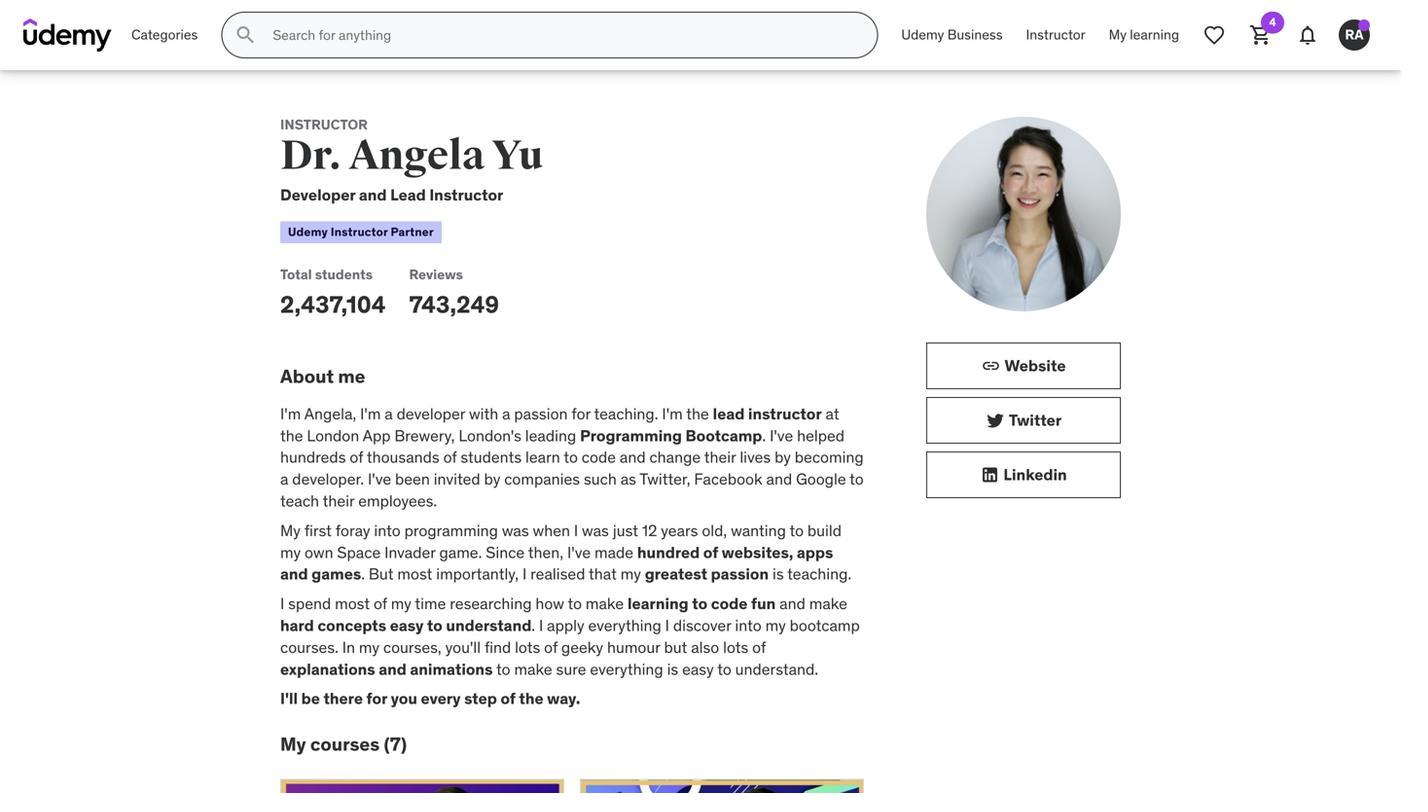 Task type: vqa. For each thing, say whether or not it's contained in the screenshot.
Nasdaq image
no



Task type: locate. For each thing, give the bounding box(es) containing it.
most down invader
[[398, 564, 433, 584]]

yu
[[492, 130, 544, 181]]

0 vertical spatial passion
[[514, 404, 568, 424]]

for up leading
[[572, 404, 591, 424]]

0 horizontal spatial students
[[315, 266, 373, 283]]

the up hundreds at left bottom
[[280, 426, 303, 446]]

1 vertical spatial by
[[484, 469, 501, 489]]

my for my learning
[[1110, 26, 1127, 44]]

my left first
[[280, 521, 301, 541]]

most inside i spend most of my time researching how to make learning to code fun and make hard concepts easy to understand
[[335, 594, 370, 614]]

0 horizontal spatial teaching.
[[594, 404, 659, 424]]

1 vertical spatial small image
[[981, 465, 1000, 485]]

easy inside . i apply everything i discover into my bootcamp courses. in my courses, you'll find lots of geeky humour but also lots of explanations and animations to make sure everything is easy to understand.
[[683, 659, 714, 679]]

angela,
[[305, 404, 357, 424]]

0 horizontal spatial .
[[361, 564, 365, 584]]

website link
[[927, 343, 1122, 389]]

1 horizontal spatial the
[[519, 689, 544, 709]]

0 vertical spatial udemy
[[902, 26, 945, 44]]

everything up humour on the left bottom of page
[[589, 616, 662, 636]]

passion up leading
[[514, 404, 568, 424]]

to down the also
[[718, 659, 732, 679]]

years
[[661, 521, 699, 541]]

google
[[796, 469, 847, 489]]

fun
[[752, 594, 776, 614]]

most up 'concepts'
[[335, 594, 370, 614]]

easy inside i spend most of my time researching how to make learning to code fun and make hard concepts easy to understand
[[390, 616, 424, 636]]

2 horizontal spatial a
[[502, 404, 511, 424]]

students up 2,437,104
[[315, 266, 373, 283]]

instructor right business
[[1027, 26, 1086, 44]]

0 horizontal spatial easy
[[390, 616, 424, 636]]

is down the but
[[667, 659, 679, 679]]

. inside . i apply everything i discover into my bootcamp courses. in my courses, you'll find lots of geeky humour but also lots of explanations and animations to make sure everything is easy to understand.
[[532, 616, 536, 636]]

ra
[[1346, 26, 1365, 43]]

udemy image
[[23, 18, 112, 52]]

1 horizontal spatial into
[[735, 616, 762, 636]]

by right lives
[[775, 448, 791, 468]]

been
[[395, 469, 430, 489]]

1 horizontal spatial i've
[[568, 543, 591, 563]]

1 horizontal spatial code
[[711, 594, 748, 614]]

1 horizontal spatial easy
[[683, 659, 714, 679]]

my for my courses (7)
[[280, 733, 306, 756]]

udemy left business
[[902, 26, 945, 44]]

i'm left angela,
[[280, 404, 301, 424]]

partner
[[391, 224, 434, 239]]

i'm up programming bootcamp
[[662, 404, 683, 424]]

i right when
[[574, 521, 578, 541]]

my down i'll
[[280, 733, 306, 756]]

0 horizontal spatial is
[[667, 659, 679, 679]]

0 horizontal spatial lots
[[515, 638, 541, 658]]

wishlist image
[[1203, 23, 1227, 47]]

i'm angela, i'm a developer with a passion for teaching. i'm the lead instructor
[[280, 404, 822, 424]]

about me
[[280, 365, 366, 388]]

0 vertical spatial small image
[[986, 411, 1006, 430]]

0 vertical spatial into
[[374, 521, 401, 541]]

to left build
[[790, 521, 804, 541]]

step
[[465, 689, 497, 709]]

my inside my first foray into programming was when i was just 12 years old, wanting to build my own space invader game. since then, i've made
[[280, 543, 301, 563]]

1 horizontal spatial by
[[775, 448, 791, 468]]

i'll
[[280, 689, 298, 709]]

0 vertical spatial their
[[705, 448, 736, 468]]

app
[[363, 426, 391, 446]]

a up app
[[385, 404, 393, 424]]

4
[[1270, 15, 1277, 30]]

1 horizontal spatial udemy
[[902, 26, 945, 44]]

i inside i spend most of my time researching how to make learning to code fun and make hard concepts easy to understand
[[280, 594, 285, 614]]

easy down the also
[[683, 659, 714, 679]]

and left lead
[[359, 185, 387, 205]]

2 horizontal spatial .
[[763, 426, 766, 446]]

0 horizontal spatial code
[[582, 448, 616, 468]]

my inside "link"
[[1110, 26, 1127, 44]]

most for but
[[398, 564, 433, 584]]

code up such
[[582, 448, 616, 468]]

realised
[[531, 564, 586, 584]]

0 horizontal spatial by
[[484, 469, 501, 489]]

and right fun at bottom
[[780, 594, 806, 614]]

udemy for udemy instructor partner
[[288, 224, 328, 239]]

learning left "wishlist" "icon"
[[1131, 26, 1180, 44]]

small image for linkedin
[[981, 465, 1000, 485]]

0 vertical spatial learning
[[1131, 26, 1180, 44]]

lots right the also
[[723, 638, 749, 658]]

learning inside i spend most of my time researching how to make learning to code fun and make hard concepts easy to understand
[[628, 594, 689, 614]]

a
[[385, 404, 393, 424], [502, 404, 511, 424], [280, 469, 289, 489]]

and inside hundred of websites, apps and games
[[280, 564, 308, 584]]

about
[[280, 365, 334, 388]]

was up since
[[502, 521, 529, 541]]

i'm
[[280, 404, 301, 424], [360, 404, 381, 424], [662, 404, 683, 424]]

into
[[374, 521, 401, 541], [735, 616, 762, 636]]

i up the but
[[666, 616, 670, 636]]

. left the "apply"
[[532, 616, 536, 636]]

1 horizontal spatial was
[[582, 521, 609, 541]]

2 horizontal spatial the
[[687, 404, 710, 424]]

understand
[[446, 616, 532, 636]]

2 i'm from the left
[[360, 404, 381, 424]]

and down courses,
[[379, 659, 407, 679]]

make up bootcamp
[[810, 594, 848, 614]]

the left 'way.'
[[519, 689, 544, 709]]

business
[[948, 26, 1003, 44]]

1 horizontal spatial learning
[[1131, 26, 1180, 44]]

lots
[[515, 638, 541, 658], [723, 638, 749, 658]]

understand.
[[736, 659, 819, 679]]

0 vertical spatial code
[[582, 448, 616, 468]]

learning down the greatest
[[628, 594, 689, 614]]

reviews
[[409, 266, 463, 283]]

i'm up app
[[360, 404, 381, 424]]

0 vertical spatial my
[[1110, 26, 1127, 44]]

and inside . i apply everything i discover into my bootcamp courses. in my courses, you'll find lots of geeky humour but also lots of explanations and animations to make sure everything is easy to understand.
[[379, 659, 407, 679]]

the left lead
[[687, 404, 710, 424]]

0 horizontal spatial make
[[515, 659, 553, 679]]

by right the invited on the bottom left of page
[[484, 469, 501, 489]]

learning
[[1131, 26, 1180, 44], [628, 594, 689, 614]]

small image
[[986, 411, 1006, 430], [981, 465, 1000, 485]]

importantly,
[[436, 564, 519, 584]]

1 vertical spatial learning
[[628, 594, 689, 614]]

their down developer.
[[323, 491, 355, 511]]

1 horizontal spatial teaching.
[[788, 564, 852, 584]]

0 horizontal spatial passion
[[514, 404, 568, 424]]

students inside the . i've helped hundreds of thousands of students learn to code and change their lives by becoming a developer. i've been invited by companies such as twitter, facebook and google to teach their employees.
[[461, 448, 522, 468]]

. left but
[[361, 564, 365, 584]]

i
[[574, 521, 578, 541], [523, 564, 527, 584], [280, 594, 285, 614], [539, 616, 544, 636], [666, 616, 670, 636]]

1 vertical spatial the
[[280, 426, 303, 446]]

small image inside linkedin 'link'
[[981, 465, 1000, 485]]

categories button
[[120, 12, 210, 58]]

instructor left partner
[[331, 224, 388, 239]]

1 horizontal spatial for
[[572, 404, 591, 424]]

but
[[369, 564, 394, 584]]

0 vertical spatial most
[[398, 564, 433, 584]]

a right "with"
[[502, 404, 511, 424]]

i up hard
[[280, 594, 285, 614]]

. up lives
[[763, 426, 766, 446]]

instructor
[[749, 404, 822, 424]]

twitter
[[1010, 410, 1062, 430]]

. for i
[[532, 616, 536, 636]]

most
[[398, 564, 433, 584], [335, 594, 370, 614]]

of down old, on the right of page
[[704, 543, 719, 563]]

0 horizontal spatial was
[[502, 521, 529, 541]]

0 vertical spatial students
[[315, 266, 373, 283]]

my left 'time'
[[391, 594, 412, 614]]

i've up realised
[[568, 543, 591, 563]]

1 vertical spatial is
[[667, 659, 679, 679]]

2 horizontal spatial i'm
[[662, 404, 683, 424]]

0 vertical spatial by
[[775, 448, 791, 468]]

1 vertical spatial everything
[[590, 659, 664, 679]]

0 horizontal spatial a
[[280, 469, 289, 489]]

instructor
[[1027, 26, 1086, 44], [280, 116, 368, 133], [430, 185, 504, 205], [331, 224, 388, 239]]

1 lots from the left
[[515, 638, 541, 658]]

1 vertical spatial my
[[280, 521, 301, 541]]

. for but
[[361, 564, 365, 584]]

. for i've
[[763, 426, 766, 446]]

1 vertical spatial easy
[[683, 659, 714, 679]]

and inside i spend most of my time researching how to make learning to code fun and make hard concepts easy to understand
[[780, 594, 806, 614]]

0 horizontal spatial most
[[335, 594, 370, 614]]

to
[[564, 448, 578, 468], [850, 469, 864, 489], [790, 521, 804, 541], [568, 594, 582, 614], [692, 594, 708, 614], [427, 616, 443, 636], [497, 659, 511, 679], [718, 659, 732, 679]]

you'll
[[446, 638, 481, 658]]

lots right find
[[515, 638, 541, 658]]

game.
[[440, 543, 482, 563]]

2 vertical spatial my
[[280, 733, 306, 756]]

discover
[[674, 616, 732, 636]]

1 vertical spatial i've
[[368, 469, 392, 489]]

the
[[687, 404, 710, 424], [280, 426, 303, 446], [519, 689, 544, 709]]

1 vertical spatial code
[[711, 594, 748, 614]]

into down fun at bottom
[[735, 616, 762, 636]]

i inside my first foray into programming was when i was just 12 years old, wanting to build my own space invader game. since then, i've made
[[574, 521, 578, 541]]

twitter,
[[640, 469, 691, 489]]

0 vertical spatial .
[[763, 426, 766, 446]]

old,
[[702, 521, 728, 541]]

students down london's
[[461, 448, 522, 468]]

as
[[621, 469, 637, 489]]

0 horizontal spatial udemy
[[288, 224, 328, 239]]

easy up courses,
[[390, 616, 424, 636]]

for left you
[[367, 689, 388, 709]]

1 vertical spatial students
[[461, 448, 522, 468]]

in
[[342, 638, 355, 658]]

instructor link
[[1015, 12, 1098, 58]]

invited
[[434, 469, 481, 489]]

0 horizontal spatial i'm
[[280, 404, 301, 424]]

hundreds
[[280, 448, 346, 468]]

teaching.
[[594, 404, 659, 424], [788, 564, 852, 584]]

a up teach
[[280, 469, 289, 489]]

everything
[[589, 616, 662, 636], [590, 659, 664, 679]]

twitter link
[[927, 397, 1122, 444]]

is down websites,
[[773, 564, 784, 584]]

dr.
[[280, 130, 342, 181]]

1 vertical spatial into
[[735, 616, 762, 636]]

i down since
[[523, 564, 527, 584]]

1 vertical spatial their
[[323, 491, 355, 511]]

0 vertical spatial i've
[[770, 426, 794, 446]]

2 vertical spatial .
[[532, 616, 536, 636]]

small image left 'linkedin'
[[981, 465, 1000, 485]]

bootcamp
[[790, 616, 860, 636]]

their down bootcamp
[[705, 448, 736, 468]]

code left fun at bottom
[[711, 594, 748, 614]]

udemy down developer on the left of the page
[[288, 224, 328, 239]]

my
[[280, 543, 301, 563], [621, 564, 641, 584], [391, 594, 412, 614], [766, 616, 786, 636], [359, 638, 380, 658]]

1 vertical spatial for
[[367, 689, 388, 709]]

was up the 'made'
[[582, 521, 609, 541]]

wanting
[[731, 521, 787, 541]]

4 link
[[1238, 12, 1285, 58]]

how
[[536, 594, 565, 614]]

teaching. down apps
[[788, 564, 852, 584]]

change
[[650, 448, 701, 468]]

small image inside twitter link
[[986, 411, 1006, 430]]

. i've helped hundreds of thousands of students learn to code and change their lives by becoming a developer. i've been invited by companies such as twitter, facebook and google to teach their employees.
[[280, 426, 864, 511]]

was
[[502, 521, 529, 541], [582, 521, 609, 541]]

2,437,104
[[280, 290, 386, 319]]

helped
[[797, 426, 845, 446]]

teaching. up the programming
[[594, 404, 659, 424]]

0 horizontal spatial into
[[374, 521, 401, 541]]

1 vertical spatial udemy
[[288, 224, 328, 239]]

0 horizontal spatial learning
[[628, 594, 689, 614]]

submit search image
[[234, 23, 257, 47]]

by
[[775, 448, 791, 468], [484, 469, 501, 489]]

0 horizontal spatial the
[[280, 426, 303, 446]]

1 horizontal spatial is
[[773, 564, 784, 584]]

1 horizontal spatial students
[[461, 448, 522, 468]]

my right instructor link
[[1110, 26, 1127, 44]]

notifications image
[[1297, 23, 1320, 47]]

the inside at the london app brewery, london's leading
[[280, 426, 303, 446]]

i've down instructor
[[770, 426, 794, 446]]

into down employees.
[[374, 521, 401, 541]]

my left own
[[280, 543, 301, 563]]

of down but
[[374, 594, 387, 614]]

time
[[415, 594, 446, 614]]

2 vertical spatial the
[[519, 689, 544, 709]]

and down own
[[280, 564, 308, 584]]

udemy
[[902, 26, 945, 44], [288, 224, 328, 239]]

1 vertical spatial passion
[[711, 564, 769, 584]]

1 vertical spatial .
[[361, 564, 365, 584]]

i've up employees.
[[368, 469, 392, 489]]

0 horizontal spatial i've
[[368, 469, 392, 489]]

1 horizontal spatial their
[[705, 448, 736, 468]]

my inside my first foray into programming was when i was just 12 years old, wanting to build my own space invader game. since then, i've made
[[280, 521, 301, 541]]

make left sure
[[515, 659, 553, 679]]

1 horizontal spatial .
[[532, 616, 536, 636]]

their
[[705, 448, 736, 468], [323, 491, 355, 511]]

apps
[[797, 543, 834, 563]]

small image
[[982, 356, 1001, 376]]

me
[[338, 365, 366, 388]]

small image left the twitter
[[986, 411, 1006, 430]]

developer
[[397, 404, 465, 424]]

0 vertical spatial easy
[[390, 616, 424, 636]]

1 horizontal spatial lots
[[723, 638, 749, 658]]

1 horizontal spatial i'm
[[360, 404, 381, 424]]

code inside the . i've helped hundreds of thousands of students learn to code and change their lives by becoming a developer. i've been invited by companies such as twitter, facebook and google to teach their employees.
[[582, 448, 616, 468]]

you have alerts image
[[1359, 19, 1371, 31]]

passion down websites,
[[711, 564, 769, 584]]

i've
[[770, 426, 794, 446], [368, 469, 392, 489], [568, 543, 591, 563]]

. inside the . i've helped hundreds of thousands of students learn to code and change their lives by becoming a developer. i've been invited by companies such as twitter, facebook and google to teach their employees.
[[763, 426, 766, 446]]

1 vertical spatial most
[[335, 594, 370, 614]]

everything down humour on the left bottom of page
[[590, 659, 664, 679]]

make down . but most importantly, i realised that my greatest passion is teaching.
[[586, 594, 624, 614]]

2 vertical spatial i've
[[568, 543, 591, 563]]

london
[[307, 426, 359, 446]]

2 horizontal spatial i've
[[770, 426, 794, 446]]

courses.
[[280, 638, 339, 658]]

to right learn
[[564, 448, 578, 468]]

first
[[305, 521, 332, 541]]

1 horizontal spatial most
[[398, 564, 433, 584]]



Task type: describe. For each thing, give the bounding box(es) containing it.
instructor up developer on the left of the page
[[280, 116, 368, 133]]

since
[[486, 543, 525, 563]]

find
[[485, 638, 511, 658]]

greatest
[[645, 564, 708, 584]]

my first foray into programming was when i was just 12 years old, wanting to build my own space invader game. since then, i've made
[[280, 521, 842, 563]]

be
[[301, 689, 320, 709]]

and inside instructor dr. angela yu developer and lead instructor
[[359, 185, 387, 205]]

learning inside "link"
[[1131, 26, 1180, 44]]

courses,
[[383, 638, 442, 658]]

0 vertical spatial is
[[773, 564, 784, 584]]

my for my first foray into programming was when i was just 12 years old, wanting to build my own space invader game. since then, i've made
[[280, 521, 301, 541]]

invader
[[385, 543, 436, 563]]

0 horizontal spatial for
[[367, 689, 388, 709]]

london's
[[459, 426, 522, 446]]

1 was from the left
[[502, 521, 529, 541]]

lead
[[390, 185, 426, 205]]

spend
[[288, 594, 331, 614]]

thousands
[[367, 448, 440, 468]]

then,
[[528, 543, 564, 563]]

Search for anything text field
[[269, 18, 854, 52]]

my courses (7)
[[280, 733, 407, 756]]

and down lives
[[767, 469, 793, 489]]

to down find
[[497, 659, 511, 679]]

humour
[[607, 638, 661, 658]]

programming
[[580, 426, 682, 446]]

there
[[324, 689, 363, 709]]

my down the 'made'
[[621, 564, 641, 584]]

instructor dr. angela yu developer and lead instructor
[[280, 116, 544, 205]]

hundred of websites, apps and games
[[280, 543, 834, 584]]

1 vertical spatial teaching.
[[788, 564, 852, 584]]

geeky
[[562, 638, 604, 658]]

udemy business
[[902, 26, 1003, 44]]

apply
[[547, 616, 585, 636]]

programming bootcamp
[[580, 426, 763, 446]]

of right the step
[[501, 689, 516, 709]]

at the london app brewery, london's leading
[[280, 404, 840, 446]]

also
[[691, 638, 720, 658]]

reviews 743,249
[[409, 266, 500, 319]]

angela
[[349, 130, 485, 181]]

my learning
[[1110, 26, 1180, 44]]

to up the "apply"
[[568, 594, 582, 614]]

every
[[421, 689, 461, 709]]

1 i'm from the left
[[280, 404, 301, 424]]

teach
[[280, 491, 319, 511]]

at
[[826, 404, 840, 424]]

games
[[312, 564, 361, 584]]

i've inside my first foray into programming was when i was just 12 years old, wanting to build my own space invader game. since then, i've made
[[568, 543, 591, 563]]

explanations
[[280, 659, 375, 679]]

2 was from the left
[[582, 521, 609, 541]]

own
[[305, 543, 334, 563]]

into inside my first foray into programming was when i was just 12 years old, wanting to build my own space invader game. since then, i've made
[[374, 521, 401, 541]]

developer
[[280, 185, 356, 205]]

that
[[589, 564, 617, 584]]

but
[[664, 638, 688, 658]]

into inside . i apply everything i discover into my bootcamp courses. in my courses, you'll find lots of geeky humour but also lots of explanations and animations to make sure everything is easy to understand.
[[735, 616, 762, 636]]

companies
[[505, 469, 580, 489]]

researching
[[450, 594, 532, 614]]

of up understand.
[[753, 638, 766, 658]]

my down fun at bottom
[[766, 616, 786, 636]]

learn
[[526, 448, 561, 468]]

my inside i spend most of my time researching how to make learning to code fun and make hard concepts easy to understand
[[391, 594, 412, 614]]

i spend most of my time researching how to make learning to code fun and make hard concepts easy to understand
[[280, 594, 848, 636]]

0 horizontal spatial their
[[323, 491, 355, 511]]

make inside . i apply everything i discover into my bootcamp courses. in my courses, you'll find lots of geeky humour but also lots of explanations and animations to make sure everything is easy to understand.
[[515, 659, 553, 679]]

a inside the . i've helped hundreds of thousands of students learn to code and change their lives by becoming a developer. i've been invited by companies such as twitter, facebook and google to teach their employees.
[[280, 469, 289, 489]]

small image for twitter
[[986, 411, 1006, 430]]

0 vertical spatial teaching.
[[594, 404, 659, 424]]

dr. angela yu image
[[927, 117, 1122, 312]]

animations
[[410, 659, 493, 679]]

1 horizontal spatial passion
[[711, 564, 769, 584]]

udemy instructor partner
[[288, 224, 434, 239]]

to up discover
[[692, 594, 708, 614]]

i down "how"
[[539, 616, 544, 636]]

0 vertical spatial the
[[687, 404, 710, 424]]

12
[[642, 521, 658, 541]]

0 vertical spatial for
[[572, 404, 591, 424]]

ra link
[[1332, 12, 1379, 58]]

becoming
[[795, 448, 864, 468]]

3 i'm from the left
[[662, 404, 683, 424]]

of down app
[[350, 448, 363, 468]]

programming
[[405, 521, 498, 541]]

743,249
[[409, 290, 500, 319]]

i'll be there for you every step of the way.
[[280, 689, 581, 709]]

2 horizontal spatial make
[[810, 594, 848, 614]]

website
[[1005, 356, 1067, 376]]

such
[[584, 469, 617, 489]]

to down 'time'
[[427, 616, 443, 636]]

to inside my first foray into programming was when i was just 12 years old, wanting to build my own space invader game. since then, i've made
[[790, 521, 804, 541]]

students inside total students 2,437,104
[[315, 266, 373, 283]]

of inside i spend most of my time researching how to make learning to code fun and make hard concepts easy to understand
[[374, 594, 387, 614]]

1 horizontal spatial make
[[586, 594, 624, 614]]

total
[[280, 266, 312, 283]]

my right in
[[359, 638, 380, 658]]

code inside i spend most of my time researching how to make learning to code fun and make hard concepts easy to understand
[[711, 594, 748, 614]]

udemy for udemy business
[[902, 26, 945, 44]]

categories
[[131, 26, 198, 44]]

to down becoming
[[850, 469, 864, 489]]

of up the invited on the bottom left of page
[[444, 448, 457, 468]]

lead
[[713, 404, 745, 424]]

my learning link
[[1098, 12, 1192, 58]]

developer.
[[292, 469, 364, 489]]

with
[[469, 404, 499, 424]]

when
[[533, 521, 571, 541]]

concepts
[[318, 616, 387, 636]]

most for spend
[[335, 594, 370, 614]]

of inside hundred of websites, apps and games
[[704, 543, 719, 563]]

lives
[[740, 448, 771, 468]]

employees.
[[358, 491, 437, 511]]

websites,
[[722, 543, 794, 563]]

. i apply everything i discover into my bootcamp courses. in my courses, you'll find lots of geeky humour but also lots of explanations and animations to make sure everything is easy to understand.
[[280, 616, 860, 679]]

. but most importantly, i realised that my greatest passion is teaching.
[[361, 564, 852, 584]]

is inside . i apply everything i discover into my bootcamp courses. in my courses, you'll find lots of geeky humour but also lots of explanations and animations to make sure everything is easy to understand.
[[667, 659, 679, 679]]

instructor right lead
[[430, 185, 504, 205]]

of down the "apply"
[[544, 638, 558, 658]]

shopping cart with 4 items image
[[1250, 23, 1273, 47]]

way.
[[547, 689, 581, 709]]

1 horizontal spatial a
[[385, 404, 393, 424]]

space
[[337, 543, 381, 563]]

total students 2,437,104
[[280, 266, 386, 319]]

courses
[[310, 733, 380, 756]]

made
[[595, 543, 634, 563]]

2 lots from the left
[[723, 638, 749, 658]]

and down the programming
[[620, 448, 646, 468]]

0 vertical spatial everything
[[589, 616, 662, 636]]



